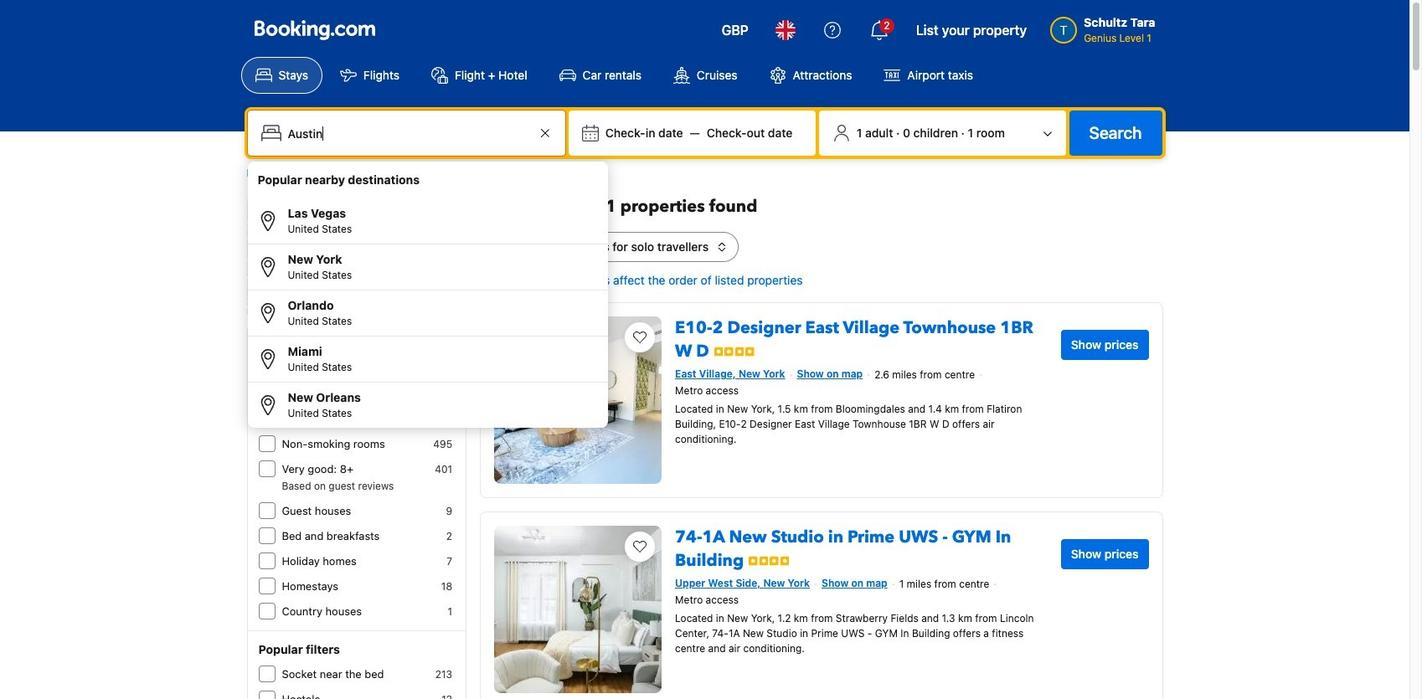 Task type: describe. For each thing, give the bounding box(es) containing it.
74-1a new studio in prime uws - gym in building image
[[494, 526, 662, 694]]

search results updated. new york: 1,211 properties found. element
[[480, 195, 1163, 219]]

e10-2 designer east village townhouse 1br w d image
[[494, 317, 662, 484]]



Task type: locate. For each thing, give the bounding box(es) containing it.
booking.com image
[[254, 20, 375, 40]]

Where are you going? field
[[281, 118, 535, 148]]

your account menu schultz tara genius level 1 element
[[1051, 8, 1162, 46]]

list box
[[248, 162, 608, 428]]

group
[[248, 199, 608, 428]]



Task type: vqa. For each thing, say whether or not it's contained in the screenshot.
Where Are You Going? Field in the top of the page
yes



